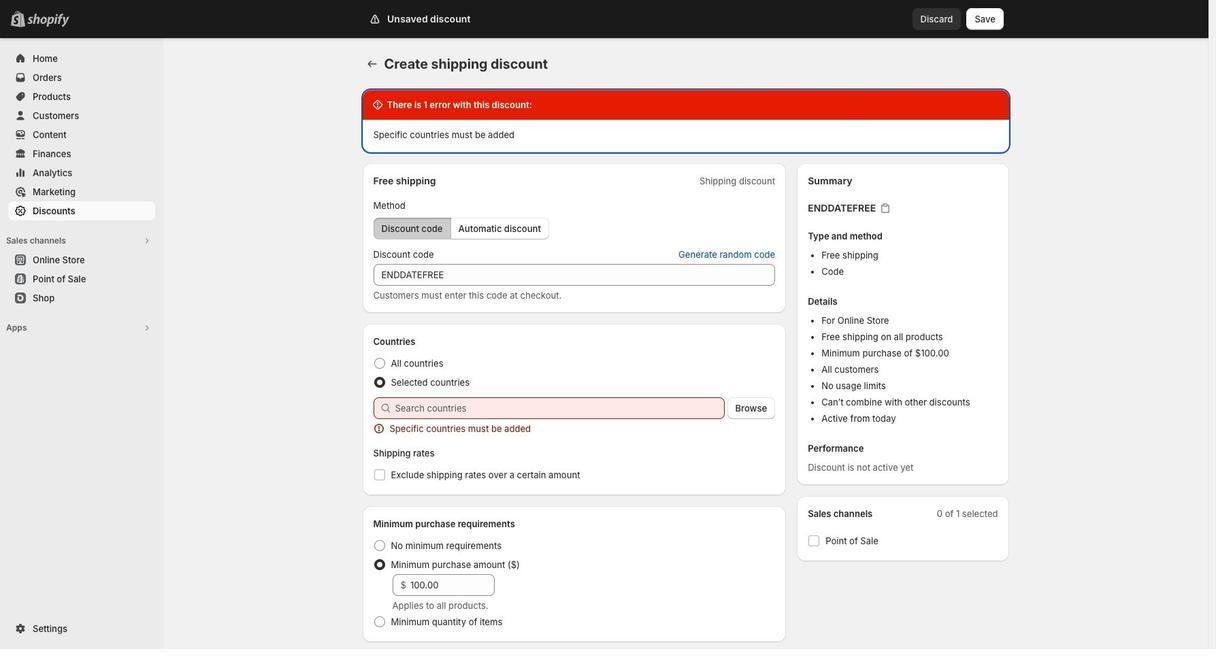 Task type: locate. For each thing, give the bounding box(es) containing it.
None text field
[[373, 264, 775, 286]]

Search countries text field
[[395, 397, 724, 419]]

0.00 text field
[[410, 574, 494, 596]]



Task type: describe. For each thing, give the bounding box(es) containing it.
shopify image
[[27, 14, 69, 27]]



